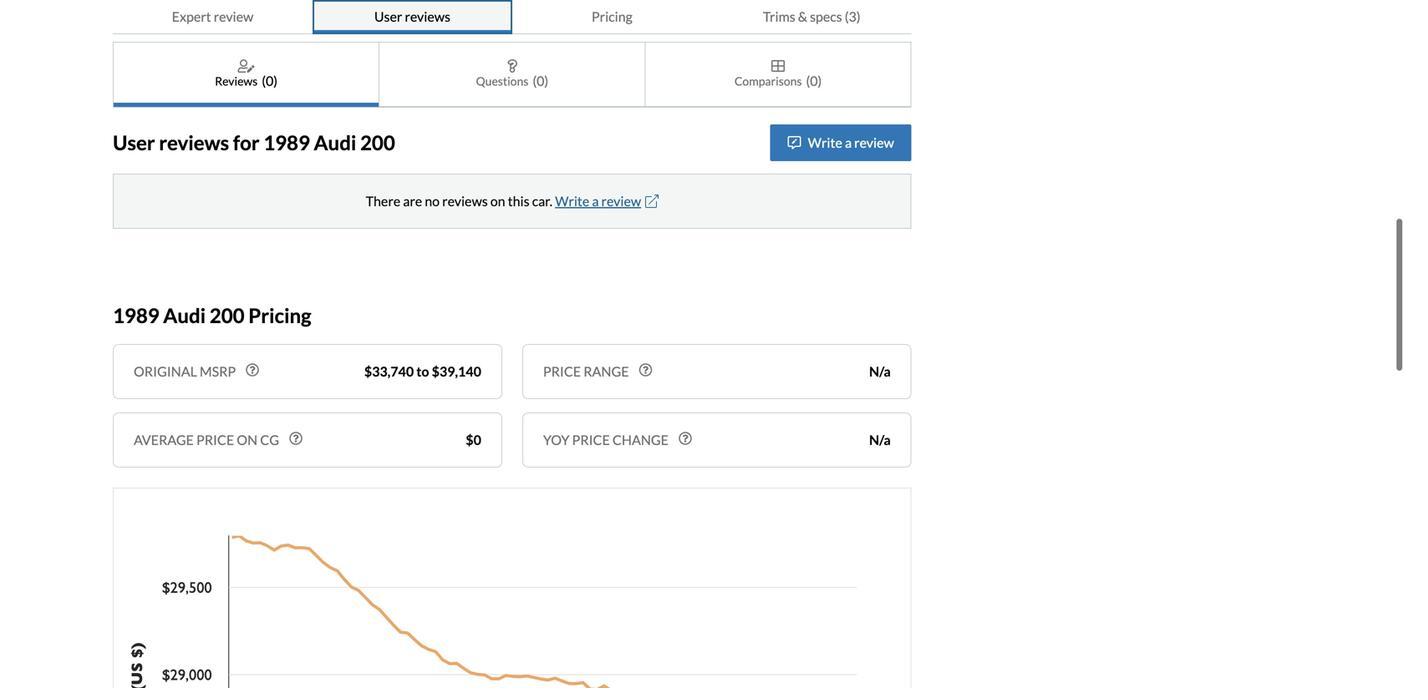 Task type: describe. For each thing, give the bounding box(es) containing it.
trims & specs (3)
[[763, 8, 861, 25]]

user reviews tab
[[313, 0, 512, 34]]

price for average
[[196, 432, 234, 448]]

change
[[613, 432, 669, 448]]

price
[[543, 364, 581, 380]]

range
[[584, 364, 629, 380]]

yoy price change
[[543, 432, 669, 448]]

1989 audi 200 pricing
[[113, 304, 311, 328]]

user reviews
[[374, 8, 450, 25]]

reviews (0)
[[215, 73, 278, 89]]

write a review inside write a review "button"
[[808, 135, 894, 151]]

user for user reviews for 1989 audi 200
[[113, 131, 155, 155]]

for
[[233, 131, 260, 155]]

1 vertical spatial 200
[[210, 304, 245, 328]]

2 vertical spatial reviews
[[442, 193, 488, 209]]

$39,140
[[432, 364, 481, 380]]

reviews
[[215, 74, 258, 88]]

user edit image
[[238, 59, 255, 73]]

average price on cg
[[134, 432, 279, 448]]

0 vertical spatial audi
[[314, 131, 356, 155]]

question circle image for yoy price change
[[679, 432, 692, 445]]

1 vertical spatial a
[[592, 193, 599, 209]]

price for yoy
[[572, 432, 610, 448]]

no
[[425, 193, 440, 209]]

question image
[[507, 59, 517, 73]]

pricing inside tab
[[592, 8, 633, 25]]

trims
[[763, 8, 795, 25]]

1 vertical spatial write a review
[[555, 193, 641, 209]]

$0
[[466, 432, 481, 448]]

external link image
[[645, 195, 659, 208]]

question circle image for average price on cg
[[289, 432, 302, 445]]

this
[[508, 193, 529, 209]]

review inside "button"
[[854, 135, 894, 151]]

comparisons
[[734, 74, 802, 88]]

reviews for user reviews
[[405, 8, 450, 25]]

user for user reviews
[[374, 8, 402, 25]]

there
[[366, 193, 400, 209]]

comment alt edit image
[[788, 136, 801, 150]]

1 vertical spatial pricing
[[248, 304, 311, 328]]

2 vertical spatial review
[[601, 193, 641, 209]]

to
[[416, 364, 429, 380]]

(3)
[[845, 8, 861, 25]]

1 vertical spatial audi
[[163, 304, 206, 328]]

comparisons (0)
[[734, 73, 822, 89]]

original msrp
[[134, 364, 236, 380]]

1 vertical spatial on
[[237, 432, 258, 448]]

1 vertical spatial write
[[555, 193, 589, 209]]



Task type: locate. For each thing, give the bounding box(es) containing it.
0 horizontal spatial (0)
[[262, 73, 278, 89]]

audi
[[314, 131, 356, 155], [163, 304, 206, 328]]

$33,740
[[364, 364, 414, 380]]

1 horizontal spatial a
[[845, 135, 852, 151]]

original
[[134, 364, 197, 380]]

0 horizontal spatial 200
[[210, 304, 245, 328]]

1989
[[263, 131, 310, 155], [113, 304, 159, 328]]

a right car.
[[592, 193, 599, 209]]

yoy
[[543, 432, 570, 448]]

0 horizontal spatial pricing
[[248, 304, 311, 328]]

review
[[214, 8, 253, 25], [854, 135, 894, 151], [601, 193, 641, 209]]

1 vertical spatial 1989
[[113, 304, 159, 328]]

write inside "button"
[[808, 135, 842, 151]]

question circle image for original msrp
[[246, 364, 259, 377]]

expert review
[[172, 8, 253, 25]]

reviews count element
[[262, 71, 278, 91]]

1 vertical spatial reviews
[[159, 131, 229, 155]]

0 vertical spatial pricing
[[592, 8, 633, 25]]

question circle image
[[246, 364, 259, 377], [639, 364, 652, 377], [289, 432, 302, 445], [679, 432, 692, 445]]

1 price from the left
[[196, 432, 234, 448]]

1989 right "for"
[[263, 131, 310, 155]]

question circle image right range
[[639, 364, 652, 377]]

1 horizontal spatial pricing
[[592, 8, 633, 25]]

there are no reviews on this car.
[[366, 193, 552, 209]]

0 vertical spatial 200
[[360, 131, 395, 155]]

write right car.
[[555, 193, 589, 209]]

user reviews for 1989 audi 200
[[113, 131, 395, 155]]

1 horizontal spatial audi
[[314, 131, 356, 155]]

2 horizontal spatial (0)
[[806, 73, 822, 89]]

review left external link image
[[601, 193, 641, 209]]

n/a for yoy price change
[[869, 432, 891, 448]]

a
[[845, 135, 852, 151], [592, 193, 599, 209]]

on left this
[[490, 193, 505, 209]]

(0) for reviews (0)
[[262, 73, 278, 89]]

0 horizontal spatial audi
[[163, 304, 206, 328]]

(0) right user edit icon
[[262, 73, 278, 89]]

(0) for questions (0)
[[533, 73, 548, 89]]

expert
[[172, 8, 211, 25]]

are
[[403, 193, 422, 209]]

on
[[490, 193, 505, 209], [237, 432, 258, 448]]

msrp
[[200, 364, 236, 380]]

review right "expert"
[[214, 8, 253, 25]]

1 (0) from the left
[[262, 73, 278, 89]]

a right comment alt edit image on the top right of page
[[845, 135, 852, 151]]

reviews inside tab
[[405, 8, 450, 25]]

0 vertical spatial a
[[845, 135, 852, 151]]

3 (0) from the left
[[806, 73, 822, 89]]

1989 up original
[[113, 304, 159, 328]]

0 vertical spatial review
[[214, 8, 253, 25]]

price right yoy
[[572, 432, 610, 448]]

(0) right th large 'image'
[[806, 73, 822, 89]]

user
[[374, 8, 402, 25], [113, 131, 155, 155]]

0 horizontal spatial review
[[214, 8, 253, 25]]

a inside "button"
[[845, 135, 852, 151]]

car.
[[532, 193, 552, 209]]

reviews
[[405, 8, 450, 25], [159, 131, 229, 155], [442, 193, 488, 209]]

price range
[[543, 364, 629, 380]]

1 horizontal spatial 1989
[[263, 131, 310, 155]]

1 horizontal spatial write
[[808, 135, 842, 151]]

questions count element
[[533, 71, 548, 91]]

0 vertical spatial write
[[808, 135, 842, 151]]

questions (0)
[[476, 73, 548, 89]]

2 price from the left
[[572, 432, 610, 448]]

(0) for comparisons (0)
[[806, 73, 822, 89]]

write
[[808, 135, 842, 151], [555, 193, 589, 209]]

0 horizontal spatial user
[[113, 131, 155, 155]]

questions
[[476, 74, 528, 88]]

write a review
[[808, 135, 894, 151], [555, 193, 641, 209]]

1 vertical spatial tab list
[[113, 42, 912, 108]]

tab panel
[[113, 0, 912, 15]]

write a review right comment alt edit image on the top right of page
[[808, 135, 894, 151]]

tab list
[[113, 0, 912, 34], [113, 42, 912, 108]]

user inside tab
[[374, 8, 402, 25]]

0 vertical spatial reviews
[[405, 8, 450, 25]]

0 horizontal spatial write
[[555, 193, 589, 209]]

1 vertical spatial user
[[113, 131, 155, 155]]

1 vertical spatial n/a
[[869, 432, 891, 448]]

tab list containing expert review
[[113, 0, 912, 34]]

0 horizontal spatial price
[[196, 432, 234, 448]]

on left cg
[[237, 432, 258, 448]]

review right comment alt edit image on the top right of page
[[854, 135, 894, 151]]

write a review link
[[555, 193, 659, 209]]

question circle image right change
[[679, 432, 692, 445]]

price right average
[[196, 432, 234, 448]]

write right comment alt edit image on the top right of page
[[808, 135, 842, 151]]

n/a for price range
[[869, 364, 891, 380]]

1 horizontal spatial price
[[572, 432, 610, 448]]

tab list containing (0)
[[113, 42, 912, 108]]

1 horizontal spatial user
[[374, 8, 402, 25]]

1 n/a from the top
[[869, 364, 891, 380]]

200 up there
[[360, 131, 395, 155]]

trims & specs (3) tab
[[712, 0, 912, 34]]

200
[[360, 131, 395, 155], [210, 304, 245, 328]]

$33,740 to $39,140
[[364, 364, 481, 380]]

price
[[196, 432, 234, 448], [572, 432, 610, 448]]

0 horizontal spatial write a review
[[555, 193, 641, 209]]

review inside tab
[[214, 8, 253, 25]]

2 n/a from the top
[[869, 432, 891, 448]]

0 vertical spatial n/a
[[869, 364, 891, 380]]

1 tab list from the top
[[113, 0, 912, 34]]

(0)
[[262, 73, 278, 89], [533, 73, 548, 89], [806, 73, 822, 89]]

1 horizontal spatial write a review
[[808, 135, 894, 151]]

specs
[[810, 8, 842, 25]]

2 (0) from the left
[[533, 73, 548, 89]]

0 vertical spatial on
[[490, 193, 505, 209]]

1 horizontal spatial review
[[601, 193, 641, 209]]

1 vertical spatial review
[[854, 135, 894, 151]]

cg
[[260, 432, 279, 448]]

average
[[134, 432, 194, 448]]

reviews for user reviews for 1989 audi 200
[[159, 131, 229, 155]]

n/a
[[869, 364, 891, 380], [869, 432, 891, 448]]

pricing tab
[[512, 0, 712, 34]]

expert review tab
[[113, 0, 313, 34]]

2 horizontal spatial review
[[854, 135, 894, 151]]

0 vertical spatial 1989
[[263, 131, 310, 155]]

0 vertical spatial tab list
[[113, 0, 912, 34]]

2 tab list from the top
[[113, 42, 912, 108]]

write a review left external link image
[[555, 193, 641, 209]]

1 horizontal spatial on
[[490, 193, 505, 209]]

0 vertical spatial write a review
[[808, 135, 894, 151]]

comparisons count element
[[806, 71, 822, 91]]

1 horizontal spatial (0)
[[533, 73, 548, 89]]

0 horizontal spatial a
[[592, 193, 599, 209]]

question circle image right msrp
[[246, 364, 259, 377]]

pricing
[[592, 8, 633, 25], [248, 304, 311, 328]]

200 up msrp
[[210, 304, 245, 328]]

question circle image for price range
[[639, 364, 652, 377]]

(0) right question icon
[[533, 73, 548, 89]]

write a review button
[[770, 125, 912, 161]]

0 vertical spatial user
[[374, 8, 402, 25]]

1 horizontal spatial 200
[[360, 131, 395, 155]]

0 horizontal spatial 1989
[[113, 304, 159, 328]]

question circle image right cg
[[289, 432, 302, 445]]

th large image
[[771, 59, 785, 73]]

0 horizontal spatial on
[[237, 432, 258, 448]]

&
[[798, 8, 807, 25]]



Task type: vqa. For each thing, say whether or not it's contained in the screenshot.
at inside Open Closes at 6:00 PM (925) 528-4413
no



